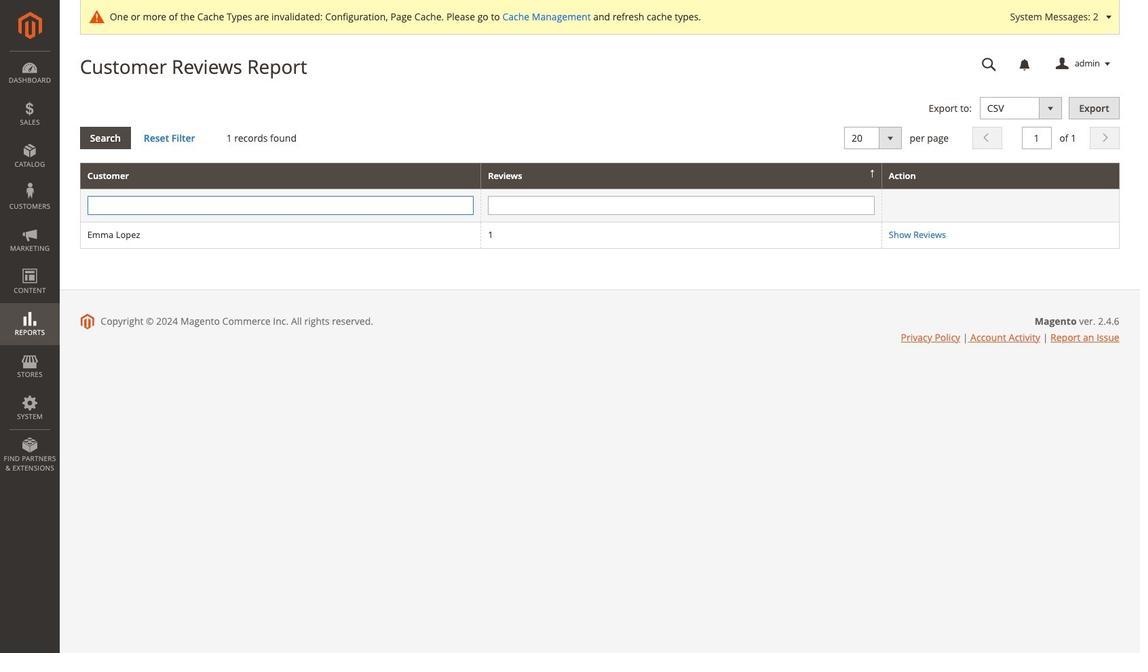 Task type: describe. For each thing, give the bounding box(es) containing it.
magento admin panel image
[[18, 12, 42, 39]]



Task type: locate. For each thing, give the bounding box(es) containing it.
None text field
[[972, 52, 1006, 76], [87, 196, 474, 215], [488, 196, 875, 215], [972, 52, 1006, 76], [87, 196, 474, 215], [488, 196, 875, 215]]

None text field
[[1022, 127, 1052, 149]]

menu bar
[[0, 51, 60, 480]]



